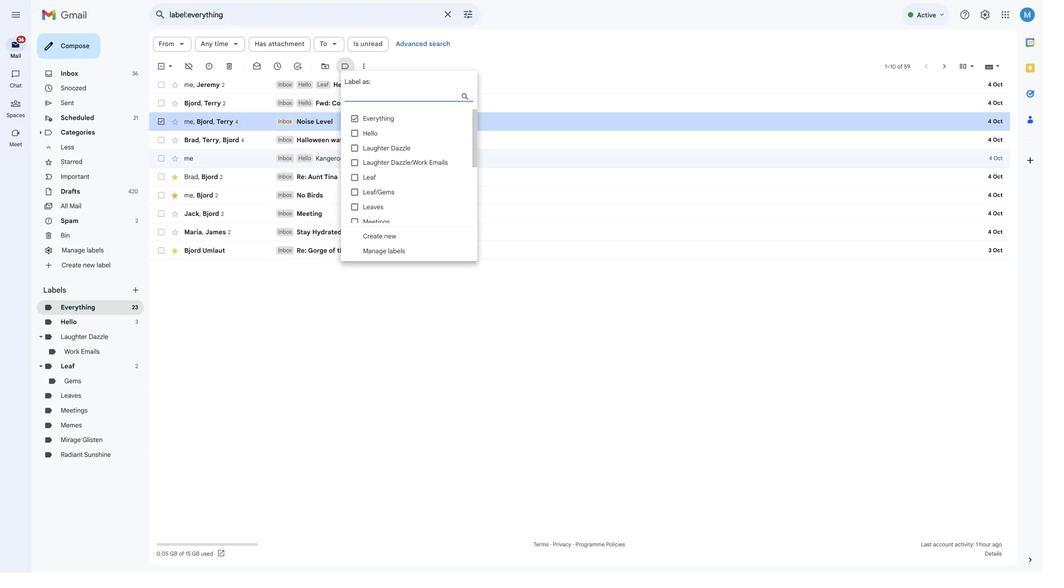 Task type: vqa. For each thing, say whether or not it's contained in the screenshot.
lidl associated with Prepare your pumpkins!
no



Task type: locate. For each thing, give the bounding box(es) containing it.
main content
[[166, 33, 1044, 574]]

coffee
[[369, 110, 392, 119]]

inbox left stay
[[309, 254, 325, 262]]

1 horizontal spatial create
[[403, 258, 425, 267]]

starred link
[[68, 176, 92, 184]]

main content containing maria
[[166, 33, 1044, 574]]

0 horizontal spatial mail
[[11, 58, 23, 66]]

0 vertical spatial emails
[[477, 176, 498, 185]]

0 vertical spatial 4
[[261, 131, 265, 139]]

0 horizontal spatial create
[[69, 290, 91, 299]]

leaf inside the hello row
[[353, 90, 365, 98]]

1 vertical spatial leaves
[[68, 436, 90, 445]]

4 me from the top
[[205, 212, 215, 221]]

2 inside bjord , terry 2
[[248, 111, 251, 119]]

time
[[238, 44, 254, 53]]

bjord , terry 2
[[205, 110, 251, 119]]

jack , bjord 2
[[205, 233, 249, 242]]

2 inside 'me , jeremy 2'
[[246, 90, 250, 98]]

terry up "me , bjord , terry 4"
[[227, 110, 246, 119]]

gems
[[72, 419, 90, 428]]

move to image
[[356, 69, 367, 79]]

1 vertical spatial dazzle
[[99, 370, 121, 379]]

1 vertical spatial brad
[[205, 192, 220, 201]]

inbox left noise
[[309, 131, 325, 139]]

1 vertical spatial terry
[[241, 130, 259, 139]]

3 row from the top
[[166, 145, 1044, 166]]

fwd: coffee break?
[[351, 110, 418, 119]]

bjord up maria , james 2
[[225, 233, 244, 242]]

bjord down "me , bjord , terry 4"
[[247, 151, 266, 160]]

categories
[[68, 143, 106, 152]]

leaf down work
[[68, 403, 83, 412]]

me down remove label "everything" image
[[205, 90, 215, 98]]

Search in emails text field
[[188, 11, 485, 22]]

has attachment button
[[277, 41, 345, 57]]

1 vertical spatial 4
[[268, 152, 271, 159]]

sent
[[68, 110, 82, 119]]

8 row from the top
[[166, 248, 1044, 268]]

advanced search button
[[436, 40, 505, 58]]

work
[[72, 387, 88, 395]]

terry for ,
[[225, 151, 244, 160]]

is unread button
[[387, 41, 432, 57]]

1 vertical spatial heading
[[0, 157, 35, 165]]

terry up the brad , terry , bjord 4 in the top of the page
[[241, 130, 259, 139]]

laughter dazzle up the work emails link
[[68, 370, 121, 379]]

snoozed link
[[68, 94, 96, 103]]

dazzle up the work emails link
[[99, 370, 121, 379]]

inbox up snoozed
[[68, 77, 87, 86]]

bjord for jack , bjord 2
[[225, 233, 244, 242]]

bjord up jack , bjord 2
[[219, 212, 237, 221]]

james
[[228, 253, 251, 262]]

brad up me , bjord
[[205, 192, 220, 201]]

1 me from the top
[[205, 90, 215, 98]]

7 row from the top
[[166, 227, 1044, 248]]

brad ,
[[205, 192, 224, 201]]

laughter dazzle
[[403, 160, 456, 169], [68, 370, 121, 379]]

dazzle up "laughter dazzle/work emails"
[[435, 160, 456, 169]]

0 vertical spatial brad
[[205, 151, 221, 160]]

month!
[[425, 151, 449, 160]]

2 heading from the top
[[0, 157, 35, 165]]

2 inside maria , james 2
[[253, 254, 256, 262]]

0 horizontal spatial 36
[[20, 40, 27, 47]]

laughter right watching at the top left of the page
[[403, 160, 433, 169]]

me for me , jeremy 2
[[205, 90, 215, 98]]

new inside 'create new label' link
[[92, 290, 106, 299]]

0 vertical spatial mail
[[11, 58, 23, 66]]

36 up the mail heading
[[20, 40, 27, 47]]

scheduled link
[[68, 127, 105, 135]]

search in emails image
[[169, 7, 187, 26]]

2 me from the top
[[205, 130, 215, 139]]

terry
[[227, 110, 246, 119], [241, 130, 259, 139], [225, 151, 244, 160]]

laughter down movie
[[403, 176, 433, 185]]

2
[[246, 90, 250, 98], [248, 111, 251, 119], [246, 234, 249, 241], [150, 242, 154, 249], [253, 254, 256, 262], [150, 404, 154, 411]]

2 for bjord
[[248, 111, 251, 119]]

brad , terry , bjord 4
[[205, 151, 271, 160]]

3 me from the top
[[205, 172, 215, 180]]

inbox no birds
[[309, 213, 359, 221]]

1 brad from the top
[[205, 151, 221, 160]]

inbox halloween watching movie month!
[[309, 151, 449, 160]]

hello
[[371, 90, 388, 98], [332, 90, 346, 98], [332, 111, 346, 118], [403, 143, 420, 152], [332, 172, 346, 180], [68, 354, 85, 363]]

4 inside "me , bjord , terry 4"
[[261, 131, 265, 139]]

remove label "everything" image
[[205, 69, 215, 79]]

leaves down gems
[[68, 436, 90, 445]]

create new
[[403, 258, 441, 267]]

4 inside the brad , terry , bjord 4
[[268, 152, 271, 159]]

meetings
[[403, 242, 433, 251], [68, 452, 98, 461]]

inbox down the 'inbox no birds'
[[309, 234, 325, 241]]

0 vertical spatial laughter
[[403, 160, 433, 169]]

1 horizontal spatial 36
[[147, 78, 154, 86]]

heading
[[0, 91, 35, 99], [0, 157, 35, 165]]

1 horizontal spatial laughter dazzle
[[403, 160, 456, 169]]

, inside the hello row
[[215, 90, 217, 98]]

inbox left re:
[[309, 193, 325, 200]]

inbox left the no
[[309, 213, 325, 221]]

0 horizontal spatial meetings
[[68, 452, 98, 461]]

inbox down inbox noise level
[[309, 152, 325, 159]]

emails right dazzle/work
[[477, 176, 498, 185]]

1 horizontal spatial dazzle
[[435, 160, 456, 169]]

bjord down bjord , terry 2
[[219, 130, 237, 139]]

2 right james
[[253, 254, 256, 262]]

1 horizontal spatial leaf
[[353, 90, 365, 98]]

me inside the hello row
[[205, 90, 215, 98]]

jack
[[205, 233, 221, 242]]

spaces
[[7, 124, 28, 132]]

,
[[215, 90, 217, 98], [223, 110, 225, 119], [215, 130, 217, 139], [237, 130, 239, 139], [221, 151, 223, 160], [244, 151, 246, 160], [220, 192, 222, 201], [215, 212, 217, 221], [221, 233, 223, 242], [225, 253, 226, 262]]

0 vertical spatial leaves
[[403, 225, 426, 234]]

36 up 21
[[147, 78, 154, 86]]

2 vertical spatial terry
[[225, 151, 244, 160]]

1 horizontal spatial new
[[427, 258, 441, 267]]

heading down spaces heading
[[0, 157, 35, 165]]

mail inside heading
[[11, 58, 23, 66]]

inbox noise level
[[309, 131, 370, 139]]

create for create new
[[403, 258, 425, 267]]

1 horizontal spatial mail
[[77, 225, 91, 234]]

2 brad from the top
[[205, 192, 220, 201]]

inbox up inbox noise level
[[309, 111, 325, 118]]

mail heading
[[0, 58, 35, 67]]

me up 'jack'
[[205, 212, 215, 221]]

hello down everything link
[[68, 354, 85, 363]]

hello link
[[68, 354, 85, 363]]

1 vertical spatial new
[[92, 290, 106, 299]]

1 vertical spatial emails
[[90, 387, 111, 395]]

create up the labels heading
[[69, 290, 91, 299]]

36
[[20, 40, 27, 47], [147, 78, 154, 86]]

has
[[283, 44, 296, 53]]

0 horizontal spatial new
[[92, 290, 106, 299]]

0 vertical spatial new
[[427, 258, 441, 267]]

inbox
[[68, 77, 87, 86], [309, 90, 325, 98], [309, 111, 325, 118], [309, 131, 325, 139], [309, 152, 325, 159], [309, 172, 325, 180], [309, 193, 325, 200], [309, 213, 325, 221], [309, 234, 325, 241], [309, 254, 325, 262]]

, for brad ,
[[220, 192, 222, 201]]

5 row from the top
[[166, 186, 1044, 207]]

birds
[[341, 213, 359, 221]]

1 vertical spatial 36
[[147, 78, 154, 86]]

, for me , jeremy 2
[[215, 90, 217, 98]]

1 horizontal spatial emails
[[477, 176, 498, 185]]

brad for brad ,
[[205, 192, 220, 201]]

2 up james
[[246, 234, 249, 241]]

0 vertical spatial create
[[403, 258, 425, 267]]

0 vertical spatial terry
[[227, 110, 246, 119]]

0 vertical spatial heading
[[0, 91, 35, 99]]

2 for jack
[[246, 234, 249, 241]]

delete image
[[250, 69, 260, 79]]

2 inside jack , bjord 2
[[246, 234, 249, 241]]

new
[[427, 258, 441, 267], [92, 290, 106, 299]]

1 vertical spatial mail
[[77, 225, 91, 234]]

me down bjord , terry 2
[[205, 130, 215, 139]]

mail right all
[[77, 225, 91, 234]]

work emails link
[[72, 387, 111, 395]]

from button
[[170, 41, 213, 57]]

2 right the jeremy
[[246, 90, 250, 98]]

inbox down snooze icon
[[309, 90, 325, 98]]

1 vertical spatial laughter dazzle
[[68, 370, 121, 379]]

None checkbox
[[174, 69, 184, 79], [174, 89, 184, 99], [174, 151, 184, 161], [174, 171, 184, 181], [174, 232, 184, 243], [174, 69, 184, 79], [174, 89, 184, 99], [174, 151, 184, 161], [174, 171, 184, 181], [174, 232, 184, 243]]

, for maria , james 2
[[225, 253, 226, 262]]

meetings down leaves link
[[68, 452, 98, 461]]

row
[[166, 104, 1044, 125], [166, 125, 1044, 145], [166, 145, 1044, 166], [166, 166, 1044, 186], [166, 186, 1044, 207], [166, 207, 1044, 227], [166, 227, 1044, 248], [166, 248, 1044, 268], [166, 268, 1044, 289]]

all
[[68, 225, 76, 234]]

hello up coffee
[[371, 90, 388, 98]]

new for create new label
[[92, 290, 106, 299]]

brad down "me , bjord , terry 4"
[[205, 151, 221, 160]]

create
[[403, 258, 425, 267], [69, 290, 91, 299]]

mail down 36 link
[[11, 58, 23, 66]]

inbox up inbox re: aunt tina
[[309, 172, 325, 180]]

, for jack , bjord 2
[[221, 233, 223, 242]]

meeting
[[330, 233, 358, 242]]

create for create new label
[[69, 290, 91, 299]]

noise
[[330, 131, 349, 139]]

of
[[998, 70, 1003, 78]]

leaves up create new
[[403, 225, 426, 234]]

terry down "me , bjord , terry 4"
[[225, 151, 244, 160]]

heading up spaces
[[0, 91, 35, 99]]

leaf down move to icon
[[353, 90, 365, 98]]

0 horizontal spatial 4
[[261, 131, 265, 139]]

1 horizontal spatial meetings
[[403, 242, 433, 251]]

everything
[[68, 337, 106, 346]]

bjord down 'me , jeremy 2'
[[205, 110, 223, 119]]

10 of
[[990, 70, 1005, 78]]

laughter dazzle up "laughter dazzle/work emails"
[[403, 160, 456, 169]]

mark as read image
[[281, 69, 291, 79]]

None checkbox
[[174, 110, 184, 120], [174, 130, 184, 140], [174, 192, 184, 202], [174, 212, 184, 222], [174, 253, 184, 263], [174, 273, 184, 284], [174, 110, 184, 120], [174, 130, 184, 140], [174, 192, 184, 202], [174, 212, 184, 222], [174, 253, 184, 263], [174, 273, 184, 284]]

create right hydrated!
[[403, 258, 425, 267]]

is unread
[[393, 44, 425, 53]]

2 for me
[[246, 90, 250, 98]]

me up "brad ," at the left of page
[[205, 172, 215, 180]]

laughter
[[403, 160, 433, 169], [403, 176, 433, 185], [68, 370, 97, 379]]

1 row from the top
[[166, 104, 1044, 125]]

create new label
[[69, 290, 123, 299]]

tina
[[360, 192, 375, 201]]

inbox meeting
[[309, 233, 358, 242]]

0 vertical spatial leaf
[[353, 90, 365, 98]]

inbox inside inbox noise level
[[309, 131, 325, 139]]

leaf
[[353, 90, 365, 98], [68, 403, 83, 412]]

gems link
[[72, 419, 90, 428]]

1 vertical spatial leaf
[[68, 403, 83, 412]]

emails right work
[[90, 387, 111, 395]]

laughter up work
[[68, 370, 97, 379]]

4
[[261, 131, 265, 139], [268, 152, 271, 159]]

1 vertical spatial create
[[69, 290, 91, 299]]

1 vertical spatial meetings
[[68, 452, 98, 461]]

1 horizontal spatial 4
[[268, 152, 271, 159]]

leaf link
[[68, 403, 83, 412]]

, for bjord , terry 2
[[223, 110, 225, 119]]

0 horizontal spatial emails
[[90, 387, 111, 395]]

4 row from the top
[[166, 166, 1044, 186]]

labels heading
[[48, 317, 146, 328]]

0 vertical spatial 36
[[20, 40, 27, 47]]

2 up "me , bjord , terry 4"
[[248, 111, 251, 119]]

hello down add to tasks icon
[[332, 90, 346, 98]]

meetings up create new
[[403, 242, 433, 251]]



Task type: describe. For each thing, give the bounding box(es) containing it.
inbox inside the hello row
[[309, 90, 325, 98]]

report spam image
[[227, 69, 238, 79]]

me , bjord
[[205, 212, 237, 221]]

labels
[[48, 317, 74, 328]]

drafts
[[68, 208, 89, 217]]

compose
[[68, 47, 100, 56]]

9 row from the top
[[166, 268, 1044, 289]]

2 down 3
[[150, 404, 154, 411]]

has attachment
[[283, 44, 339, 53]]

more image
[[399, 69, 410, 79]]

kangeroos
[[351, 172, 386, 180]]

leaves link
[[68, 436, 90, 445]]

scheduled
[[68, 127, 105, 135]]

less button
[[41, 156, 160, 172]]

inbox inside inbox halloween watching movie month!
[[309, 152, 325, 159]]

me for me
[[205, 172, 215, 180]]

drafts link
[[68, 208, 89, 217]]

Label-as menu open text field
[[383, 100, 546, 113]]

add to tasks image
[[326, 69, 336, 79]]

2 vertical spatial laughter
[[68, 370, 97, 379]]

any
[[223, 44, 236, 53]]

labels image
[[379, 69, 389, 79]]

movie
[[402, 151, 423, 160]]

36 inside mail navigation
[[20, 40, 27, 47]]

halloween
[[330, 151, 366, 160]]

inbox inside inbox re: aunt tina
[[309, 193, 325, 200]]

advanced
[[440, 44, 475, 53]]

stay
[[330, 254, 345, 262]]

important link
[[68, 192, 100, 201]]

0 horizontal spatial leaf
[[68, 403, 83, 412]]

0 horizontal spatial dazzle
[[99, 370, 121, 379]]

re:
[[330, 192, 341, 201]]

search
[[477, 44, 501, 53]]

any time
[[223, 44, 254, 53]]

hello up re:
[[332, 172, 346, 180]]

aunt
[[342, 192, 359, 201]]

laughter dazzle/work emails
[[403, 176, 498, 185]]

hello row
[[166, 84, 1044, 104]]

inbox link
[[68, 77, 87, 86]]

2 down 420
[[150, 242, 154, 249]]

2 row from the top
[[166, 125, 1044, 145]]

row containing maria
[[166, 248, 1044, 268]]

bjord for me , bjord , terry 4
[[219, 130, 237, 139]]

hydrated!
[[347, 254, 382, 262]]

hello left month!
[[403, 143, 420, 152]]

hello left "fwd:"
[[332, 111, 346, 118]]

less
[[68, 159, 83, 168]]

advanced search
[[440, 44, 501, 53]]

me , jeremy 2
[[205, 90, 250, 98]]

inbox inside the 'inbox no birds'
[[309, 213, 325, 221]]

level
[[351, 131, 370, 139]]

row containing jack
[[166, 227, 1044, 248]]

important
[[68, 192, 100, 201]]

to button
[[349, 41, 382, 57]]

Search in emails search field
[[166, 4, 535, 29]]

21
[[148, 127, 154, 135]]

0 horizontal spatial laughter dazzle
[[68, 370, 121, 379]]

sent link
[[68, 110, 82, 119]]

snoozed
[[68, 94, 96, 103]]

23
[[147, 338, 154, 346]]

categories link
[[68, 143, 106, 152]]

meetings link
[[68, 452, 98, 461]]

gmail image
[[46, 6, 102, 27]]

maria
[[205, 253, 225, 262]]

spam
[[68, 241, 87, 250]]

inbox inside inbox stay hydrated!
[[309, 254, 325, 262]]

work emails
[[72, 387, 111, 395]]

1 heading from the top
[[0, 91, 35, 99]]

is
[[393, 44, 399, 53]]

brad for brad , terry , bjord 4
[[205, 151, 221, 160]]

3
[[150, 354, 154, 362]]

, for brad , terry , bjord 4
[[221, 151, 223, 160]]

, for me , bjord , terry 4
[[215, 130, 217, 139]]

me , bjord , terry 4
[[205, 130, 265, 139]]

break?
[[394, 110, 418, 119]]

label
[[107, 290, 123, 299]]

all mail link
[[68, 225, 91, 234]]

row containing bjord
[[166, 104, 1044, 125]]

any time button
[[217, 41, 273, 57]]

inbox inside inbox meeting
[[309, 234, 325, 241]]

bjord for me , bjord
[[219, 212, 237, 221]]

spaces heading
[[0, 124, 35, 132]]

0 vertical spatial laughter dazzle
[[403, 160, 456, 169]]

all mail
[[68, 225, 91, 234]]

dazzle/work
[[435, 176, 475, 185]]

new for create new
[[427, 258, 441, 267]]

main menu image
[[11, 10, 24, 23]]

clear search image
[[487, 6, 508, 26]]

starred
[[68, 176, 92, 184]]

0 vertical spatial meetings
[[403, 242, 433, 251]]

to
[[355, 44, 364, 53]]

no
[[330, 213, 339, 221]]

10
[[990, 70, 996, 78]]

, for me , bjord
[[215, 212, 217, 221]]

maria , james 2
[[205, 253, 256, 262]]

4 for bjord
[[268, 152, 271, 159]]

0 horizontal spatial leaves
[[68, 436, 90, 445]]

4 for terry
[[261, 131, 265, 139]]

inbox re: aunt tina
[[309, 192, 375, 201]]

me for me , bjord , terry 4
[[205, 130, 215, 139]]

0 vertical spatial dazzle
[[435, 160, 456, 169]]

1 vertical spatial laughter
[[403, 176, 433, 185]]

bin
[[68, 258, 78, 266]]

attachment
[[298, 44, 339, 53]]

everything link
[[68, 337, 106, 346]]

bin link
[[68, 258, 78, 266]]

spam link
[[68, 241, 87, 250]]

me for me , bjord
[[205, 212, 215, 221]]

compose button
[[41, 37, 112, 66]]

inbox stay hydrated!
[[309, 254, 382, 262]]

420
[[143, 209, 154, 217]]

terry for 2
[[227, 110, 246, 119]]

6 row from the top
[[166, 207, 1044, 227]]

snooze image
[[303, 69, 313, 79]]

1 horizontal spatial leaves
[[403, 225, 426, 234]]

fwd:
[[351, 110, 367, 119]]

from
[[176, 44, 194, 53]]

36 link
[[6, 39, 30, 57]]

2 for maria
[[253, 254, 256, 262]]

mail navigation
[[0, 33, 36, 574]]

jeremy
[[219, 90, 244, 98]]

watching
[[368, 151, 400, 160]]



